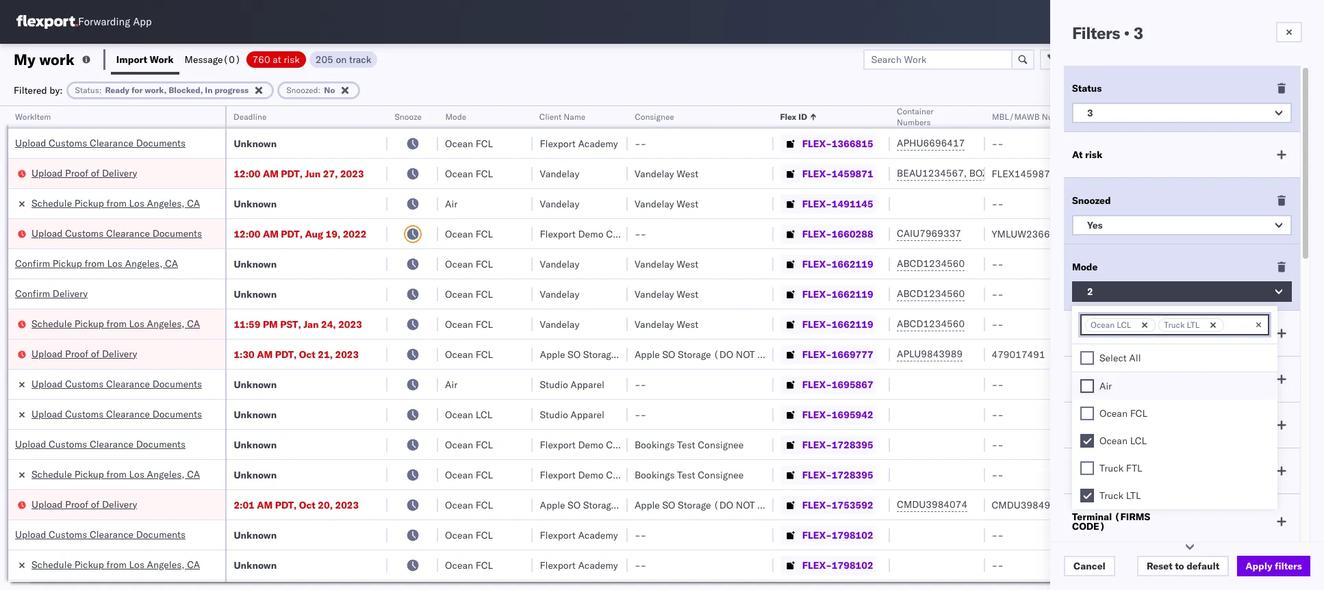 Task type: locate. For each thing, give the bounding box(es) containing it.
resize handle column header for client name
[[611, 106, 628, 590]]

: for snoozed
[[318, 85, 321, 95]]

snoozed
[[286, 85, 318, 95], [1072, 194, 1111, 207]]

from for third schedule pickup from los angeles, ca link from the bottom
[[107, 317, 127, 330]]

9 resize handle column header from the left
[[1151, 106, 1167, 590]]

3 academy from the top
[[578, 559, 618, 571]]

risk right at
[[1085, 149, 1103, 161]]

truck down 2 button
[[1164, 320, 1185, 330]]

1662119 for confirm pickup from los angeles, ca
[[832, 258, 874, 270]]

5 resize handle column header from the left
[[611, 106, 628, 590]]

1 vertical spatial abcd1234560
[[897, 288, 965, 300]]

None checkbox
[[1081, 351, 1094, 365], [1081, 434, 1094, 448], [1081, 462, 1094, 475], [1081, 489, 1094, 503], [1081, 351, 1094, 365], [1081, 434, 1094, 448], [1081, 462, 1094, 475], [1081, 489, 1094, 503]]

1 vandelay west from the top
[[635, 167, 699, 180]]

upload customs clearance documents button
[[15, 136, 186, 151], [32, 226, 202, 241], [15, 437, 186, 452], [15, 528, 186, 543]]

list box
[[1072, 344, 1278, 510]]

1695942
[[832, 409, 874, 421]]

pdt, left jun
[[281, 167, 303, 180]]

port right the arrival
[[1106, 419, 1126, 431]]

2 studio from the top
[[540, 409, 568, 421]]

0 vertical spatial 1798102
[[832, 529, 874, 541]]

filters
[[1275, 560, 1303, 573]]

1 vertical spatial port
[[1106, 419, 1126, 431]]

2023 for 1:30 am pdt, oct 21, 2023
[[335, 348, 359, 361]]

•
[[1124, 23, 1130, 43]]

0 vertical spatial client
[[540, 112, 562, 122]]

1 vertical spatial studio apparel
[[540, 409, 605, 421]]

2 apparel from the top
[[571, 409, 605, 421]]

3 up the at risk at right
[[1088, 107, 1093, 119]]

apple so storage (do not use)
[[540, 348, 687, 361], [635, 348, 782, 361], [540, 499, 687, 511], [635, 499, 782, 511]]

2 vertical spatial gaurav jawla
[[1174, 288, 1231, 300]]

schedule for third schedule pickup from los angeles, ca link from the bottom
[[32, 317, 72, 330]]

3 jawla from the top
[[1208, 288, 1231, 300]]

1728395 down 1695942
[[832, 439, 874, 451]]

1 vertical spatial demo
[[578, 439, 604, 451]]

0 vertical spatial flexport academy
[[540, 137, 618, 150]]

pdt, left 20,
[[275, 499, 297, 511]]

apparel for ocean lcl
[[571, 409, 605, 421]]

1 vertical spatial flex-1728395
[[802, 469, 874, 481]]

0 vertical spatial ocean lcl
[[1091, 320, 1132, 330]]

confirm for confirm pickup from los angeles, ca
[[15, 257, 50, 269]]

0 horizontal spatial name
[[564, 112, 586, 122]]

2023 right 20,
[[335, 499, 359, 511]]

angeles, for fourth schedule pickup from los angeles, ca link from the top of the page
[[147, 558, 185, 571]]

10 unknown from the top
[[234, 559, 277, 571]]

from inside "button"
[[107, 317, 127, 330]]

flex-1459871
[[802, 167, 874, 180]]

3 schedule pickup from los angeles, ca from the top
[[32, 468, 200, 480]]

0 horizontal spatial :
[[99, 85, 102, 95]]

lcl
[[1117, 320, 1132, 330], [476, 409, 493, 421], [1130, 435, 1147, 447]]

ca inside schedule pickup from los angeles, ca "button"
[[187, 317, 200, 330]]

flex-1660288
[[802, 228, 874, 240]]

0 vertical spatial of
[[91, 167, 100, 179]]

2 vertical spatial proof
[[65, 498, 88, 511]]

1669777
[[832, 348, 874, 361]]

schedule for 3rd schedule pickup from los angeles, ca link
[[32, 468, 72, 480]]

flexport academy for flex-1798102 upload customs clearance documents "button"
[[540, 529, 618, 541]]

1491145
[[832, 198, 874, 210]]

deadline button
[[227, 109, 374, 123]]

flexport
[[540, 137, 576, 150], [540, 228, 576, 240], [540, 439, 576, 451], [540, 469, 576, 481], [540, 529, 576, 541], [540, 559, 576, 571]]

0 vertical spatial 12:00
[[234, 167, 261, 180]]

ltl down 2 button
[[1187, 320, 1200, 330]]

upload for upload proof of delivery button associated with 1:30 am pdt, oct 21, 2023
[[32, 348, 63, 360]]

message
[[185, 53, 223, 65]]

pdt, for 20,
[[275, 499, 297, 511]]

1728395 up 1753592
[[832, 469, 874, 481]]

port for final port
[[1098, 465, 1117, 477]]

1 of from the top
[[91, 167, 100, 179]]

0 horizontal spatial risk
[[284, 53, 300, 65]]

flex-1669777
[[802, 348, 874, 361]]

2 vertical spatial of
[[91, 498, 100, 511]]

academy for flex-1798102 upload customs clearance documents "button"
[[578, 529, 618, 541]]

los for 3rd schedule pickup from los angeles, ca link
[[129, 468, 144, 480]]

all
[[1130, 352, 1141, 364]]

departure
[[1072, 373, 1119, 386]]

1 upload proof of delivery link from the top
[[32, 166, 137, 180]]

proof for 12:00 am pdt, jun 27, 2023
[[65, 167, 88, 179]]

1 horizontal spatial truck ltl
[[1164, 320, 1200, 330]]

status down file
[[1072, 82, 1102, 95]]

2 west from the top
[[677, 198, 699, 210]]

numbers for mbl/mawb numbers
[[1042, 112, 1076, 122]]

0 horizontal spatial ltl
[[1126, 490, 1141, 502]]

fcl
[[476, 137, 493, 150], [476, 167, 493, 180], [476, 228, 493, 240], [476, 258, 493, 270], [476, 288, 493, 300], [476, 318, 493, 330], [476, 348, 493, 361], [1130, 407, 1148, 420], [476, 439, 493, 451], [476, 469, 493, 481], [476, 499, 493, 511], [476, 529, 493, 541], [476, 559, 493, 571]]

pickup inside "button"
[[74, 317, 104, 330]]

0 vertical spatial oct
[[299, 348, 316, 361]]

3 gaurav from the top
[[1174, 288, 1205, 300]]

1 west from the top
[[677, 167, 699, 180]]

0 horizontal spatial 3
[[1088, 107, 1093, 119]]

0 vertical spatial test
[[677, 439, 695, 451]]

1 vertical spatial gaurav
[[1174, 228, 1205, 240]]

0 vertical spatial demo
[[578, 228, 604, 240]]

1 academy from the top
[[578, 137, 618, 150]]

filters
[[1072, 23, 1120, 43]]

1 vertical spatial test
[[677, 469, 695, 481]]

1 vertical spatial oct
[[299, 499, 316, 511]]

1 vertical spatial upload proof of delivery
[[32, 348, 137, 360]]

ready
[[105, 85, 129, 95]]

1 flex-1662119 from the top
[[802, 258, 874, 270]]

2 flex- from the top
[[802, 167, 832, 180]]

from inside button
[[85, 257, 105, 269]]

2 resize handle column header from the left
[[371, 106, 387, 590]]

: left ready
[[99, 85, 102, 95]]

1 1798102 from the top
[[832, 529, 874, 541]]

numbers down container
[[897, 117, 931, 127]]

snoozed up deadline button
[[286, 85, 318, 95]]

am left jun
[[263, 167, 279, 180]]

2 of from the top
[[91, 348, 100, 360]]

12:00 left aug
[[234, 228, 261, 240]]

1 vertical spatial academy
[[578, 529, 618, 541]]

1 bookings from the top
[[635, 439, 675, 451]]

1 vertical spatial client
[[1072, 327, 1100, 340]]

filtered by:
[[14, 84, 63, 96]]

pdt,
[[281, 167, 303, 180], [281, 228, 303, 240], [275, 348, 297, 361], [275, 499, 297, 511]]

1798102
[[832, 529, 874, 541], [832, 559, 874, 571]]

name
[[564, 112, 586, 122], [1102, 327, 1129, 340]]

2 upload proof of delivery from the top
[[32, 348, 137, 360]]

0 horizontal spatial mode
[[445, 112, 466, 122]]

3 gaurav jawla from the top
[[1174, 288, 1231, 300]]

file exception button
[[1069, 49, 1163, 70], [1069, 49, 1163, 70]]

2 academy from the top
[[578, 529, 618, 541]]

0 vertical spatial gaurav
[[1174, 167, 1205, 180]]

upload customs clearance documents button for flex-1798102
[[15, 528, 186, 543]]

1:30
[[234, 348, 255, 361]]

1 12:00 from the top
[[234, 167, 261, 180]]

documents
[[136, 137, 186, 149], [152, 227, 202, 239], [152, 378, 202, 390], [152, 408, 202, 420], [136, 438, 186, 450], [136, 528, 186, 541]]

resize handle column header for flex id
[[874, 106, 890, 590]]

schedule inside "button"
[[32, 317, 72, 330]]

2 1662119 from the top
[[832, 288, 874, 300]]

1 vertical spatial mode
[[1072, 261, 1098, 273]]

los
[[129, 197, 144, 209], [107, 257, 122, 269], [129, 317, 144, 330], [129, 468, 144, 480], [129, 558, 144, 571]]

1 vertical spatial jawla
[[1208, 228, 1231, 240]]

0 horizontal spatial client name
[[540, 112, 586, 122]]

0 vertical spatial 3
[[1134, 23, 1144, 43]]

1 horizontal spatial :
[[318, 85, 321, 95]]

studio for air
[[540, 378, 568, 391]]

(0)
[[223, 53, 241, 65]]

proof for 1:30 am pdt, oct 21, 2023
[[65, 348, 88, 360]]

0 horizontal spatial snoozed
[[286, 85, 318, 95]]

confirm inside confirm pickup from los angeles, ca link
[[15, 257, 50, 269]]

1 vertical spatial proof
[[65, 348, 88, 360]]

ca for 4th schedule pickup from los angeles, ca link from the bottom
[[187, 197, 200, 209]]

oct
[[299, 348, 316, 361], [299, 499, 316, 511]]

2 vertical spatial lcl
[[1130, 435, 1147, 447]]

1 vertical spatial snoozed
[[1072, 194, 1111, 207]]

1 vertical spatial flex-1662119
[[802, 288, 874, 300]]

gaurav for flex1459871
[[1174, 167, 1205, 180]]

1 vertical spatial of
[[91, 348, 100, 360]]

1 gaurav jawla from the top
[[1174, 167, 1231, 180]]

1 vertical spatial studio
[[540, 409, 568, 421]]

consignee inside button
[[635, 112, 674, 122]]

truck ltl down 2 button
[[1164, 320, 1200, 330]]

status for status : ready for work, blocked, in progress
[[75, 85, 99, 95]]

flex-1662119 button
[[781, 254, 876, 274], [781, 254, 876, 274], [781, 285, 876, 304], [781, 285, 876, 304], [781, 315, 876, 334], [781, 315, 876, 334]]

2 : from the left
[[318, 85, 321, 95]]

gaurav for --
[[1174, 288, 1205, 300]]

0 vertical spatial academy
[[578, 137, 618, 150]]

my work
[[14, 50, 75, 69]]

2023 right 27,
[[340, 167, 364, 180]]

air for studio apparel
[[445, 378, 458, 391]]

on
[[336, 53, 347, 65]]

snoozed for snoozed
[[1072, 194, 1111, 207]]

0 horizontal spatial truck ltl
[[1100, 490, 1141, 502]]

12:00 am pdt, aug 19, 2022
[[234, 228, 367, 240]]

west
[[677, 167, 699, 180], [677, 198, 699, 210], [677, 258, 699, 270], [677, 288, 699, 300], [677, 318, 699, 330]]

0 vertical spatial flex-1662119
[[802, 258, 874, 270]]

0 vertical spatial lcl
[[1117, 320, 1132, 330]]

mode right snooze at the left of page
[[445, 112, 466, 122]]

3 button
[[1072, 103, 1292, 123]]

3 upload proof of delivery link from the top
[[32, 498, 137, 511]]

4 schedule from the top
[[32, 558, 72, 571]]

flex-1798102 button
[[781, 526, 876, 545], [781, 526, 876, 545], [781, 556, 876, 575], [781, 556, 876, 575]]

1662119 for confirm delivery
[[832, 288, 874, 300]]

abcd1234560 for confirm pickup from los angeles, ca
[[897, 257, 965, 270]]

workitem
[[15, 112, 51, 122]]

port
[[1122, 373, 1141, 386], [1106, 419, 1126, 431], [1098, 465, 1117, 477]]

angeles, inside schedule pickup from los angeles, ca "button"
[[147, 317, 185, 330]]

479017491
[[992, 348, 1045, 361]]

port right "final" at right
[[1098, 465, 1117, 477]]

flex-1728395 down flex-1695942
[[802, 439, 874, 451]]

flex-1459871 button
[[781, 164, 876, 183], [781, 164, 876, 183]]

schedule pickup from los angeles, ca button
[[32, 317, 200, 332]]

upload for upload proof of delivery button related to 12:00 am pdt, jun 27, 2023
[[32, 167, 63, 179]]

3
[[1134, 23, 1144, 43], [1088, 107, 1093, 119]]

jun
[[305, 167, 321, 180]]

resize handle column header for mbl/mawb numbers
[[1151, 106, 1167, 590]]

angeles, inside confirm pickup from los angeles, ca link
[[125, 257, 163, 269]]

15 flex- from the top
[[802, 559, 832, 571]]

2 12:00 from the top
[[234, 228, 261, 240]]

flex-1728395 button
[[781, 435, 876, 454], [781, 435, 876, 454], [781, 465, 876, 485], [781, 465, 876, 485]]

truck
[[1164, 320, 1185, 330], [1100, 462, 1124, 475], [1100, 490, 1124, 502]]

upload customs clearance documents
[[15, 137, 186, 149], [32, 227, 202, 239], [32, 378, 202, 390], [32, 408, 202, 420], [15, 438, 186, 450], [15, 528, 186, 541]]

1 horizontal spatial 3
[[1134, 23, 1144, 43]]

schedule pickup from los angeles, ca link
[[32, 196, 200, 210], [32, 317, 200, 330], [32, 467, 200, 481], [32, 558, 200, 571]]

container
[[897, 106, 934, 116]]

3 proof from the top
[[65, 498, 88, 511]]

2 proof from the top
[[65, 348, 88, 360]]

2 button
[[1072, 281, 1292, 302]]

6 unknown from the top
[[234, 409, 277, 421]]

client name inside client name button
[[540, 112, 586, 122]]

0 vertical spatial upload proof of delivery
[[32, 167, 137, 179]]

2 vertical spatial gaurav
[[1174, 288, 1205, 300]]

2 bookings from the top
[[635, 469, 675, 481]]

2 vertical spatial jawla
[[1208, 288, 1231, 300]]

abcd1234560
[[897, 257, 965, 270], [897, 288, 965, 300], [897, 318, 965, 330]]

schedule for 4th schedule pickup from los angeles, ca link from the bottom
[[32, 197, 72, 209]]

port for arrival port
[[1106, 419, 1126, 431]]

snoozed for snoozed : no
[[286, 85, 318, 95]]

pickup
[[74, 197, 104, 209], [53, 257, 82, 269], [74, 317, 104, 330], [74, 468, 104, 480], [74, 558, 104, 571]]

at
[[1072, 149, 1083, 161]]

of for 1:30 am pdt, oct 21, 2023
[[91, 348, 100, 360]]

ltl up (firms on the right of the page
[[1126, 490, 1141, 502]]

2 bookings test consignee from the top
[[635, 469, 744, 481]]

9 unknown from the top
[[234, 529, 277, 541]]

upload proof of delivery link for 2:01
[[32, 498, 137, 511]]

truck left ftl
[[1100, 462, 1124, 475]]

3 schedule from the top
[[32, 468, 72, 480]]

2 schedule from the top
[[32, 317, 72, 330]]

1 vertical spatial bookings
[[635, 469, 675, 481]]

mode button
[[438, 109, 519, 123]]

1 vertical spatial 3
[[1088, 107, 1093, 119]]

ca for fourth schedule pickup from los angeles, ca link from the top of the page
[[187, 558, 200, 571]]

4 vandelay west from the top
[[635, 288, 699, 300]]

2 vertical spatial port
[[1098, 465, 1117, 477]]

: left no
[[318, 85, 321, 95]]

0 horizontal spatial numbers
[[897, 117, 931, 127]]

pickup inside button
[[53, 257, 82, 269]]

0 vertical spatial flex-1798102
[[802, 529, 874, 541]]

jawla
[[1208, 167, 1231, 180], [1208, 228, 1231, 240], [1208, 288, 1231, 300]]

resize handle column header for container numbers
[[969, 106, 985, 590]]

1 vertical spatial upload proof of delivery link
[[32, 347, 137, 361]]

app
[[133, 15, 152, 28]]

truck up terminal (firms code)
[[1100, 490, 1124, 502]]

flex-1662119 for confirm delivery
[[802, 288, 874, 300]]

of for 12:00 am pdt, jun 27, 2023
[[91, 167, 100, 179]]

1 horizontal spatial numbers
[[1042, 112, 1076, 122]]

ocean
[[445, 137, 473, 150], [445, 167, 473, 180], [445, 228, 473, 240], [445, 258, 473, 270], [445, 288, 473, 300], [445, 318, 473, 330], [1091, 320, 1115, 330], [445, 348, 473, 361], [1100, 407, 1128, 420], [445, 409, 473, 421], [1100, 435, 1128, 447], [445, 439, 473, 451], [445, 469, 473, 481], [445, 499, 473, 511], [445, 529, 473, 541], [445, 559, 473, 571]]

am left aug
[[263, 228, 279, 240]]

2 gaurav jawla from the top
[[1174, 228, 1231, 240]]

confirm inside confirm delivery link
[[15, 287, 50, 300]]

--
[[635, 137, 647, 150], [992, 137, 1004, 150], [992, 198, 1004, 210], [635, 228, 647, 240], [992, 258, 1004, 270], [992, 288, 1004, 300], [992, 318, 1004, 330], [635, 378, 647, 391], [992, 378, 1004, 391], [635, 409, 647, 421], [992, 409, 1004, 421], [992, 439, 1004, 451], [992, 469, 1004, 481], [635, 529, 647, 541], [992, 529, 1004, 541], [635, 559, 647, 571], [992, 559, 1004, 571]]

1 jawla from the top
[[1208, 167, 1231, 180]]

2 studio apparel from the top
[[540, 409, 605, 421]]

confirm delivery button
[[15, 287, 88, 302]]

1 vertical spatial gaurav jawla
[[1174, 228, 1231, 240]]

2 abcd1234560 from the top
[[897, 288, 965, 300]]

terminal (firms code)
[[1072, 511, 1151, 533]]

10 resize handle column header from the left
[[1246, 106, 1262, 590]]

2 jawla from the top
[[1208, 228, 1231, 240]]

1 vertical spatial name
[[1102, 327, 1129, 340]]

1 vertical spatial 1662119
[[832, 288, 874, 300]]

air
[[445, 198, 458, 210], [445, 378, 458, 391], [1100, 380, 1112, 392]]

0 vertical spatial abcd1234560
[[897, 257, 965, 270]]

14 flex- from the top
[[802, 529, 832, 541]]

am right the '2:01'
[[257, 499, 273, 511]]

numbers up at
[[1042, 112, 1076, 122]]

3 flexport from the top
[[540, 439, 576, 451]]

upload proof of delivery button
[[32, 166, 137, 181], [32, 347, 137, 362], [32, 498, 137, 513]]

19,
[[326, 228, 341, 240]]

760 at risk
[[252, 53, 300, 65]]

2023 right 24,
[[338, 318, 362, 330]]

0 vertical spatial ltl
[[1187, 320, 1200, 330]]

numbers inside container numbers
[[897, 117, 931, 127]]

2 vertical spatial flex-1662119
[[802, 318, 874, 330]]

4 resize handle column header from the left
[[517, 106, 533, 590]]

0 vertical spatial 1728395
[[832, 439, 874, 451]]

0 vertical spatial bookings test consignee
[[635, 439, 744, 451]]

oct left 20,
[[299, 499, 316, 511]]

1 horizontal spatial mode
[[1072, 261, 1098, 273]]

4 schedule pickup from los angeles, ca link from the top
[[32, 558, 200, 571]]

3 of from the top
[[91, 498, 100, 511]]

1 vertical spatial upload proof of delivery button
[[32, 347, 137, 362]]

los inside button
[[107, 257, 122, 269]]

port down 'all' at the bottom right of page
[[1122, 373, 1141, 386]]

2 oct from the top
[[299, 499, 316, 511]]

schedule
[[32, 197, 72, 209], [32, 317, 72, 330], [32, 468, 72, 480], [32, 558, 72, 571]]

1 studio from the top
[[540, 378, 568, 391]]

2 vertical spatial upload proof of delivery link
[[32, 498, 137, 511]]

flex-1728395
[[802, 439, 874, 451], [802, 469, 874, 481]]

upload customs clearance documents link
[[15, 136, 186, 150], [32, 226, 202, 240], [32, 377, 202, 391], [32, 407, 202, 421], [15, 437, 186, 451], [15, 528, 186, 541]]

ltl
[[1187, 320, 1200, 330], [1126, 490, 1141, 502]]

flex-1366815 button
[[781, 134, 876, 153], [781, 134, 876, 153]]

jawla for ymluw236679313
[[1208, 228, 1231, 240]]

3 flexport academy from the top
[[540, 559, 618, 571]]

3 right •
[[1134, 23, 1144, 43]]

oct left 21,
[[299, 348, 316, 361]]

6 resize handle column header from the left
[[757, 106, 774, 590]]

2 vertical spatial upload proof of delivery button
[[32, 498, 137, 513]]

0 vertical spatial name
[[564, 112, 586, 122]]

1 schedule from the top
[[32, 197, 72, 209]]

0 vertical spatial port
[[1122, 373, 1141, 386]]

file exception
[[1090, 53, 1154, 65]]

pdt, left aug
[[281, 228, 303, 240]]

proof
[[65, 167, 88, 179], [65, 348, 88, 360], [65, 498, 88, 511]]

clearance
[[90, 137, 134, 149], [106, 227, 150, 239], [106, 378, 150, 390], [106, 408, 150, 420], [90, 438, 134, 450], [90, 528, 134, 541]]

ca inside confirm pickup from los angeles, ca link
[[165, 257, 178, 269]]

8 resize handle column header from the left
[[969, 106, 985, 590]]

3 flexport demo consignee from the top
[[540, 469, 652, 481]]

9 flex- from the top
[[802, 378, 832, 391]]

am for 2:01 am pdt, oct 20, 2023
[[257, 499, 273, 511]]

2 flexport academy from the top
[[540, 529, 618, 541]]

vandelay
[[540, 167, 580, 180], [635, 167, 674, 180], [540, 198, 580, 210], [635, 198, 674, 210], [540, 258, 580, 270], [635, 258, 674, 270], [540, 288, 580, 300], [635, 288, 674, 300], [540, 318, 580, 330], [635, 318, 674, 330]]

0 horizontal spatial client
[[540, 112, 562, 122]]

confirm delivery
[[15, 287, 88, 300]]

flexport demo consignee
[[540, 228, 652, 240], [540, 439, 652, 451], [540, 469, 652, 481]]

flex-
[[802, 137, 832, 150], [802, 167, 832, 180], [802, 198, 832, 210], [802, 228, 832, 240], [802, 258, 832, 270], [802, 288, 832, 300], [802, 318, 832, 330], [802, 348, 832, 361], [802, 378, 832, 391], [802, 409, 832, 421], [802, 439, 832, 451], [802, 469, 832, 481], [802, 499, 832, 511], [802, 529, 832, 541], [802, 559, 832, 571]]

0 vertical spatial client name
[[540, 112, 586, 122]]

0 vertical spatial truck ltl
[[1164, 320, 1200, 330]]

1 1662119 from the top
[[832, 258, 874, 270]]

1 upload proof of delivery from the top
[[32, 167, 137, 179]]

am right 1:30
[[257, 348, 273, 361]]

0 vertical spatial confirm
[[15, 257, 50, 269]]

2023 right 21,
[[335, 348, 359, 361]]

upload customs clearance documents button for flex-1728395
[[15, 437, 186, 452]]

1 vertical spatial flex-1798102
[[802, 559, 874, 571]]

resize handle column header
[[209, 106, 226, 590], [371, 106, 387, 590], [422, 106, 438, 590], [517, 106, 533, 590], [611, 106, 628, 590], [757, 106, 774, 590], [874, 106, 890, 590], [969, 106, 985, 590], [1151, 106, 1167, 590], [1246, 106, 1262, 590], [1290, 106, 1306, 590]]

2 vertical spatial abcd1234560
[[897, 318, 965, 330]]

angeles, for confirm pickup from los angeles, ca link
[[125, 257, 163, 269]]

snoozed up yes
[[1072, 194, 1111, 207]]

flex-1728395 up flex-1753592
[[802, 469, 874, 481]]

None checkbox
[[1081, 379, 1094, 393], [1081, 407, 1094, 420], [1081, 379, 1094, 393], [1081, 407, 1094, 420]]

1 horizontal spatial ltl
[[1187, 320, 1200, 330]]

12:00 for 12:00 am pdt, jun 27, 2023
[[234, 167, 261, 180]]

1 vertical spatial bookings test consignee
[[635, 469, 744, 481]]

1 vertical spatial flexport academy
[[540, 529, 618, 541]]

upload for flex-1798102 upload customs clearance documents "button"
[[15, 528, 46, 541]]

pickup for 3rd schedule pickup from los angeles, ca link
[[74, 468, 104, 480]]

1 horizontal spatial snoozed
[[1072, 194, 1111, 207]]

mode up "2"
[[1072, 261, 1098, 273]]

0 vertical spatial 1662119
[[832, 258, 874, 270]]

risk
[[284, 53, 300, 65], [1085, 149, 1103, 161]]

upload proof of delivery button for 12:00 am pdt, jun 27, 2023
[[32, 166, 137, 181]]

1 vertical spatial apparel
[[571, 409, 605, 421]]

ca for confirm pickup from los angeles, ca link
[[165, 257, 178, 269]]

snooze
[[394, 112, 421, 122]]

2 vertical spatial flexport academy
[[540, 559, 618, 571]]

risk right at at the top of the page
[[284, 53, 300, 65]]

1 apparel from the top
[[571, 378, 605, 391]]

port for departure port
[[1122, 373, 1141, 386]]

2 vertical spatial demo
[[578, 469, 604, 481]]

truck ltl up (firms on the right of the page
[[1100, 490, 1141, 502]]

1 vertical spatial risk
[[1085, 149, 1103, 161]]

1 horizontal spatial status
[[1072, 82, 1102, 95]]

pdt, for 19,
[[281, 228, 303, 240]]

use)
[[663, 348, 687, 361], [758, 348, 782, 361], [663, 499, 687, 511], [758, 499, 782, 511]]

2 vertical spatial 1662119
[[832, 318, 874, 330]]

am for 12:00 am pdt, aug 19, 2022
[[263, 228, 279, 240]]

pst,
[[280, 318, 301, 330]]

los inside "button"
[[129, 317, 144, 330]]

1 vertical spatial client name
[[1072, 327, 1129, 340]]

bookings test consignee
[[635, 439, 744, 451], [635, 469, 744, 481]]

Search Work text field
[[863, 49, 1013, 70]]

None text field
[[1227, 319, 1241, 331]]

0 vertical spatial studio
[[540, 378, 568, 391]]

1 vertical spatial 12:00
[[234, 228, 261, 240]]

pdt, down pst,
[[275, 348, 297, 361]]

12:00 down deadline
[[234, 167, 261, 180]]

cancel
[[1074, 560, 1106, 573]]

1 upload proof of delivery button from the top
[[32, 166, 137, 181]]

flex-1662119 for confirm pickup from los angeles, ca
[[802, 258, 874, 270]]

status left ready
[[75, 85, 99, 95]]



Task type: describe. For each thing, give the bounding box(es) containing it.
oct for 20,
[[299, 499, 316, 511]]

1 flex- from the top
[[802, 137, 832, 150]]

3 vandelay west from the top
[[635, 258, 699, 270]]

apply
[[1246, 560, 1273, 573]]

mbl/mawb
[[992, 112, 1040, 122]]

default
[[1187, 560, 1220, 573]]

final
[[1072, 465, 1095, 477]]

2023 for 2:01 am pdt, oct 20, 2023
[[335, 499, 359, 511]]

flex id
[[781, 112, 808, 122]]

final port
[[1072, 465, 1117, 477]]

id
[[799, 112, 808, 122]]

aplu9843989
[[897, 348, 963, 360]]

1753592
[[832, 499, 874, 511]]

3 abcd1234560 from the top
[[897, 318, 965, 330]]

operator
[[1174, 112, 1207, 122]]

am for 12:00 am pdt, jun 27, 2023
[[263, 167, 279, 180]]

2023 for 11:59 pm pst, jan 24, 2023
[[338, 318, 362, 330]]

apply filters button
[[1238, 556, 1311, 577]]

3 schedule pickup from los angeles, ca link from the top
[[32, 467, 200, 481]]

from for 4th schedule pickup from los angeles, ca link from the bottom
[[107, 197, 127, 209]]

1 horizontal spatial client name
[[1072, 327, 1129, 340]]

ltl inside list box
[[1126, 490, 1141, 502]]

5 unknown from the top
[[234, 378, 277, 391]]

arrival port
[[1072, 419, 1126, 431]]

1 schedule pickup from los angeles, ca from the top
[[32, 197, 200, 209]]

client inside button
[[540, 112, 562, 122]]

academy for upload customs clearance documents "button" for flex-1366815
[[578, 137, 618, 150]]

angeles, for 3rd schedule pickup from los angeles, ca link
[[147, 468, 185, 480]]

1 bookings test consignee from the top
[[635, 439, 744, 451]]

for
[[131, 85, 143, 95]]

container numbers
[[897, 106, 934, 127]]

progress
[[215, 85, 249, 95]]

aug
[[305, 228, 323, 240]]

ftl
[[1126, 462, 1143, 475]]

2 schedule pickup from los angeles, ca from the top
[[32, 317, 200, 330]]

mode inside button
[[445, 112, 466, 122]]

flex-1695867
[[802, 378, 874, 391]]

2:01 am pdt, oct 20, 2023
[[234, 499, 359, 511]]

flexport. image
[[16, 15, 78, 29]]

yes
[[1088, 219, 1103, 231]]

jan
[[304, 318, 319, 330]]

11 resize handle column header from the left
[[1290, 106, 1306, 590]]

flex-1753592
[[802, 499, 874, 511]]

tcnu1234565
[[1042, 167, 1109, 179]]

(firms
[[1115, 511, 1151, 523]]

1 flexport from the top
[[540, 137, 576, 150]]

am for 1:30 am pdt, oct 21, 2023
[[257, 348, 273, 361]]

2023 for 12:00 am pdt, jun 27, 2023
[[340, 167, 364, 180]]

oct for 21,
[[299, 348, 316, 361]]

4 west from the top
[[677, 288, 699, 300]]

760
[[252, 53, 270, 65]]

ca for 3rd schedule pickup from los angeles, ca link
[[187, 468, 200, 480]]

client name button
[[533, 109, 614, 123]]

1 flex-1798102 from the top
[[802, 529, 874, 541]]

status for status
[[1072, 82, 1102, 95]]

8 flex- from the top
[[802, 348, 832, 361]]

10 flex- from the top
[[802, 409, 832, 421]]

studio apparel for ocean lcl
[[540, 409, 605, 421]]

los for fourth schedule pickup from los angeles, ca link from the top of the page
[[129, 558, 144, 571]]

los for 4th schedule pickup from los angeles, ca link from the bottom
[[129, 197, 144, 209]]

flex1459871
[[992, 167, 1056, 180]]

5 flex- from the top
[[802, 258, 832, 270]]

los for confirm pickup from los angeles, ca link
[[107, 257, 122, 269]]

upload proof of delivery button for 1:30 am pdt, oct 21, 2023
[[32, 347, 137, 362]]

3 flex- from the top
[[802, 198, 832, 210]]

1 flexport demo consignee from the top
[[540, 228, 652, 240]]

file
[[1090, 53, 1107, 65]]

schedule for fourth schedule pickup from los angeles, ca link from the top of the page
[[32, 558, 72, 571]]

in
[[205, 85, 213, 95]]

jawla for --
[[1208, 288, 1231, 300]]

pickup for 4th schedule pickup from los angeles, ca link from the bottom
[[74, 197, 104, 209]]

select all
[[1100, 352, 1141, 364]]

gaurav jawla for ymluw236679313
[[1174, 228, 1231, 240]]

3 inside button
[[1088, 107, 1093, 119]]

delivery inside button
[[53, 287, 88, 300]]

resize handle column header for consignee
[[757, 106, 774, 590]]

flexport academy for upload customs clearance documents "button" for flex-1366815
[[540, 137, 618, 150]]

3 demo from the top
[[578, 469, 604, 481]]

forwarding app link
[[16, 15, 152, 29]]

status : ready for work, blocked, in progress
[[75, 85, 249, 95]]

1 vertical spatial ocean lcl
[[445, 409, 493, 421]]

list box containing select all
[[1072, 344, 1278, 510]]

no
[[324, 85, 335, 95]]

3 resize handle column header from the left
[[422, 106, 438, 590]]

2
[[1088, 286, 1093, 298]]

21,
[[318, 348, 333, 361]]

upload proof of delivery button for 2:01 am pdt, oct 20, 2023
[[32, 498, 137, 513]]

action
[[1276, 53, 1307, 65]]

4 unknown from the top
[[234, 288, 277, 300]]

2 flexport demo consignee from the top
[[540, 439, 652, 451]]

1 1728395 from the top
[[832, 439, 874, 451]]

2 flex-1728395 from the top
[[802, 469, 874, 481]]

from for 3rd schedule pickup from los angeles, ca link
[[107, 468, 127, 480]]

5 vandelay west from the top
[[635, 318, 699, 330]]

batch action button
[[1226, 49, 1316, 70]]

2 flexport from the top
[[540, 228, 576, 240]]

2 vertical spatial truck
[[1100, 490, 1124, 502]]

proof for 2:01 am pdt, oct 20, 2023
[[65, 498, 88, 511]]

resize handle column header for deadline
[[371, 106, 387, 590]]

air for vandelay
[[445, 198, 458, 210]]

upload proof of delivery link for 12:00
[[32, 166, 137, 180]]

at risk
[[1072, 149, 1103, 161]]

arrival
[[1072, 419, 1104, 431]]

deadline
[[234, 112, 267, 122]]

apparel for air
[[571, 378, 605, 391]]

2 1798102 from the top
[[832, 559, 874, 571]]

4 schedule pickup from los angeles, ca from the top
[[32, 558, 200, 571]]

pickup for third schedule pickup from los angeles, ca link from the bottom
[[74, 317, 104, 330]]

terminal
[[1072, 511, 1112, 523]]

upload proof of delivery for 2:01 am pdt, oct 20, 2023
[[32, 498, 137, 511]]

reset to default button
[[1137, 556, 1229, 577]]

gaurav jawla for flex1459871
[[1174, 167, 1231, 180]]

20,
[[318, 499, 333, 511]]

7 unknown from the top
[[234, 439, 277, 451]]

3 flex-1662119 from the top
[[802, 318, 874, 330]]

pickup for confirm pickup from los angeles, ca link
[[53, 257, 82, 269]]

: for status
[[99, 85, 102, 95]]

5 west from the top
[[677, 318, 699, 330]]

1 demo from the top
[[578, 228, 604, 240]]

delivery for 12:00 am pdt, jun 27, 2023
[[102, 167, 137, 179]]

1695867
[[832, 378, 874, 391]]

filters • 3
[[1072, 23, 1144, 43]]

confirm for confirm delivery
[[15, 287, 50, 300]]

2 schedule pickup from los angeles, ca link from the top
[[32, 317, 200, 330]]

1 vertical spatial lcl
[[476, 409, 493, 421]]

jawla for flex1459871
[[1208, 167, 1231, 180]]

2 1728395 from the top
[[832, 469, 874, 481]]

consignee button
[[628, 109, 760, 123]]

apply filters
[[1246, 560, 1303, 573]]

forwarding app
[[78, 15, 152, 28]]

upload for flex-1728395 upload customs clearance documents "button"
[[15, 438, 46, 450]]

27,
[[323, 167, 338, 180]]

los for third schedule pickup from los angeles, ca link from the bottom
[[129, 317, 144, 330]]

upload customs clearance documents button for flex-1366815
[[15, 136, 186, 151]]

blocked,
[[169, 85, 203, 95]]

resize handle column header for mode
[[517, 106, 533, 590]]

1366815
[[832, 137, 874, 150]]

reset
[[1147, 560, 1173, 573]]

1 unknown from the top
[[234, 137, 277, 150]]

confirm delivery link
[[15, 287, 88, 300]]

confirm pickup from los angeles, ca
[[15, 257, 178, 269]]

6 flex- from the top
[[802, 288, 832, 300]]

upload for upload proof of delivery button related to 2:01 am pdt, oct 20, 2023
[[32, 498, 63, 511]]

1 test from the top
[[677, 439, 695, 451]]

Search Shipments (/) text field
[[1062, 12, 1194, 32]]

upload proof of delivery for 1:30 am pdt, oct 21, 2023
[[32, 348, 137, 360]]

pdt, for 21,
[[275, 348, 297, 361]]

abcd1234560 for confirm delivery
[[897, 288, 965, 300]]

angeles, for 4th schedule pickup from los angeles, ca link from the bottom
[[147, 197, 185, 209]]

container numbers button
[[890, 103, 971, 128]]

code)
[[1072, 520, 1106, 533]]

caiu7969337
[[897, 227, 962, 240]]

delivery for 1:30 am pdt, oct 21, 2023
[[102, 348, 137, 360]]

ymluw236679313
[[992, 228, 1080, 240]]

2 flex-1798102 from the top
[[802, 559, 874, 571]]

confirm pickup from los angeles, ca link
[[15, 256, 178, 270]]

pdt, for 27,
[[281, 167, 303, 180]]

message (0)
[[185, 53, 241, 65]]

1660288
[[832, 228, 874, 240]]

11:59 pm pst, jan 24, 2023
[[234, 318, 362, 330]]

1 flex-1728395 from the top
[[802, 439, 874, 451]]

at
[[273, 53, 281, 65]]

import work
[[116, 53, 174, 65]]

yes button
[[1072, 215, 1292, 236]]

upload for upload customs clearance documents "button" for flex-1366815
[[15, 137, 46, 149]]

6 flexport from the top
[[540, 559, 576, 571]]

truck ltl inside list box
[[1100, 490, 1141, 502]]

cmdu3984074
[[897, 499, 968, 511]]

1 horizontal spatial risk
[[1085, 149, 1103, 161]]

13 flex- from the top
[[802, 499, 832, 511]]

7 flex- from the top
[[802, 318, 832, 330]]

by:
[[50, 84, 63, 96]]

2 vertical spatial ocean lcl
[[1100, 435, 1147, 447]]

studio apparel for air
[[540, 378, 605, 391]]

mbl/mawb numbers button
[[985, 109, 1154, 123]]

4 flexport from the top
[[540, 469, 576, 481]]

12 flex- from the top
[[802, 469, 832, 481]]

5 flexport from the top
[[540, 529, 576, 541]]

3 west from the top
[[677, 258, 699, 270]]

1 schedule pickup from los angeles, ca link from the top
[[32, 196, 200, 210]]

upload proof of delivery for 12:00 am pdt, jun 27, 2023
[[32, 167, 137, 179]]

work
[[39, 50, 75, 69]]

departure port
[[1072, 373, 1141, 386]]

numbers for container numbers
[[897, 117, 931, 127]]

205
[[316, 53, 333, 65]]

bozo1234565,
[[970, 167, 1039, 179]]

2 test from the top
[[677, 469, 695, 481]]

cancel button
[[1064, 556, 1115, 577]]

12:00 am pdt, jun 27, 2023
[[234, 167, 364, 180]]

1 horizontal spatial client
[[1072, 327, 1100, 340]]

1 vertical spatial truck
[[1100, 462, 1124, 475]]

3 unknown from the top
[[234, 258, 277, 270]]

1459871
[[832, 167, 874, 180]]

delivery for 2:01 am pdt, oct 20, 2023
[[102, 498, 137, 511]]

angeles, for third schedule pickup from los angeles, ca link from the bottom
[[147, 317, 185, 330]]

flex-1491145
[[802, 198, 874, 210]]

name inside button
[[564, 112, 586, 122]]

2 demo from the top
[[578, 439, 604, 451]]

24,
[[321, 318, 336, 330]]

from for fourth schedule pickup from los angeles, ca link from the top of the page
[[107, 558, 127, 571]]

1:30 am pdt, oct 21, 2023
[[234, 348, 359, 361]]

2 vandelay west from the top
[[635, 198, 699, 210]]

resize handle column header for workitem
[[209, 106, 226, 590]]

8 unknown from the top
[[234, 469, 277, 481]]

11 flex- from the top
[[802, 439, 832, 451]]

3 1662119 from the top
[[832, 318, 874, 330]]

pickup for fourth schedule pickup from los angeles, ca link from the top of the page
[[74, 558, 104, 571]]

gaurav for ymluw236679313
[[1174, 228, 1205, 240]]

205 on track
[[316, 53, 371, 65]]

my
[[14, 50, 35, 69]]

lcl inside list box
[[1130, 435, 1147, 447]]

12:00 for 12:00 am pdt, aug 19, 2022
[[234, 228, 261, 240]]

studio for ocean lcl
[[540, 409, 568, 421]]

0 vertical spatial truck
[[1164, 320, 1185, 330]]

4 flex- from the top
[[802, 228, 832, 240]]

2 unknown from the top
[[234, 198, 277, 210]]

filtered
[[14, 84, 47, 96]]

exception
[[1109, 53, 1154, 65]]



Task type: vqa. For each thing, say whether or not it's contained in the screenshot.
Responsibility at the left top of page
no



